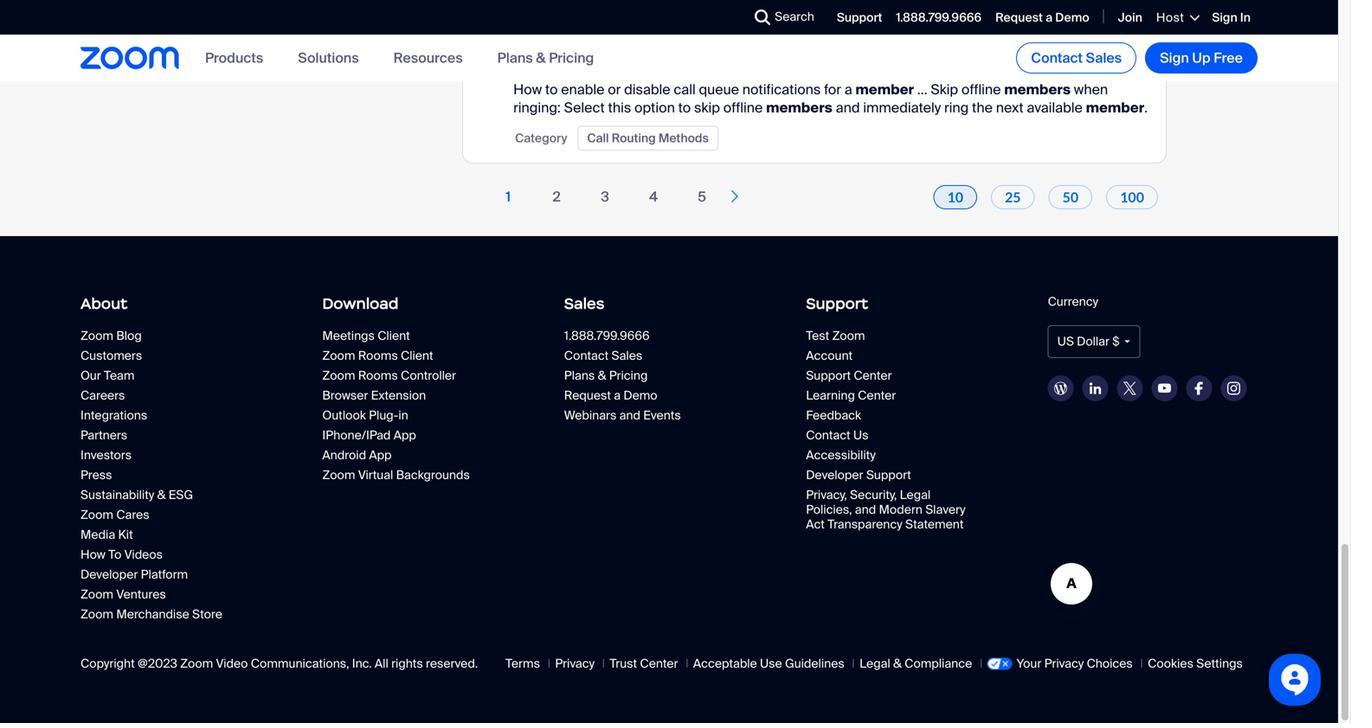 Task type: locate. For each thing, give the bounding box(es) containing it.
in
[[1241, 10, 1251, 26]]

1 vertical spatial call
[[674, 81, 696, 99]]

sign for sign in
[[1212, 10, 1238, 26]]

sales up webinars and events link
[[612, 348, 643, 364]]

to left skip
[[678, 99, 691, 117]]

1 horizontal spatial to
[[678, 99, 691, 117]]

outlook
[[322, 408, 366, 424]]

client up zoom rooms client link
[[378, 328, 410, 344]]

developer support link
[[806, 467, 971, 483]]

careers link
[[81, 388, 245, 404]]

1 horizontal spatial sales
[[612, 348, 643, 364]]

events
[[644, 408, 681, 424]]

1 horizontal spatial request
[[996, 10, 1043, 26]]

1 vertical spatial pricing
[[609, 368, 648, 384]]

1.888.799.9666
[[896, 10, 982, 26], [564, 328, 650, 344]]

5 link
[[690, 188, 714, 206]]

0 horizontal spatial 1.888.799.9666
[[564, 328, 650, 344]]

how
[[514, 81, 542, 99], [81, 547, 106, 563]]

when ringing: select this option to skip offline
[[514, 81, 1108, 117]]

1.888.799.9666 down sales 'link'
[[564, 328, 650, 344]]

0 horizontal spatial 1.888.799.9666 link
[[564, 328, 774, 344]]

accessibility link
[[806, 448, 971, 464]]

to inside 'when ringing: select this option to skip offline'
[[678, 99, 691, 117]]

Display 50 results per page radio
[[1049, 185, 1093, 209]]

& up webinars
[[598, 368, 606, 384]]

plans down knowledge
[[498, 49, 533, 67]]

1 vertical spatial and
[[620, 408, 641, 424]]

1 horizontal spatial legal
[[900, 487, 931, 503]]

contact up webinars
[[564, 348, 609, 364]]

how down 'plans & pricing'
[[514, 81, 542, 99]]

member right the available
[[1086, 99, 1145, 117]]

team
[[104, 368, 135, 384]]

resources button
[[394, 49, 463, 67]]

legal right guidelines
[[860, 656, 891, 672]]

2 vertical spatial and
[[855, 502, 876, 518]]

store
[[192, 607, 222, 623]]

support down account
[[806, 368, 851, 384]]

zoom down android
[[322, 467, 355, 483]]

offline right skip
[[724, 99, 763, 117]]

communications,
[[251, 656, 349, 672]]

1 horizontal spatial privacy
[[1045, 656, 1084, 672]]

0 horizontal spatial contact sales link
[[564, 348, 729, 364]]

privacy left trust
[[555, 656, 595, 672]]

4
[[650, 188, 658, 206]]

0 vertical spatial 1.888.799.9666
[[896, 10, 982, 26]]

terms link
[[506, 656, 540, 672]]

cookies
[[1148, 656, 1194, 672]]

modern
[[879, 502, 923, 518]]

1 horizontal spatial plans
[[564, 368, 595, 384]]

0 vertical spatial client
[[378, 328, 410, 344]]

request a demo link up webinars and events link
[[564, 388, 729, 404]]

and left modern in the bottom of the page
[[855, 502, 876, 518]]

and left events
[[620, 408, 641, 424]]

1 vertical spatial demo
[[624, 388, 658, 404]]

1.888.799.9666 up the skip
[[896, 10, 982, 26]]

1 horizontal spatial pricing
[[609, 368, 648, 384]]

1.888.799.9666 link down sales 'link'
[[564, 328, 774, 344]]

contact sales link down sales 'link'
[[564, 348, 729, 364]]

25 link
[[1005, 189, 1021, 206]]

zoom up account
[[832, 328, 865, 344]]

queue down settings
[[699, 81, 739, 99]]

& left "esg"
[[157, 487, 166, 503]]

0 vertical spatial how
[[514, 81, 542, 99]]

learning center link
[[806, 388, 971, 404]]

support link up 'test zoom' link
[[806, 288, 1016, 319]]

1 privacy from the left
[[555, 656, 595, 672]]

request inside '1.888.799.9666 contact sales plans & pricing request a demo webinars and events'
[[564, 388, 611, 404]]

0 vertical spatial app
[[394, 428, 416, 444]]

members down settings
[[766, 99, 833, 117]]

0 horizontal spatial developer
[[81, 567, 138, 583]]

zoom inside test zoom account support center learning center feedback contact us accessibility developer support privacy, security, legal policies, and modern slavery act transparency statement
[[832, 328, 865, 344]]

a right for
[[845, 81, 853, 99]]

sign for sign up free
[[1160, 49, 1189, 67]]

plans & pricing
[[498, 49, 594, 67]]

demo up the contact sales
[[1056, 10, 1090, 26]]

0 vertical spatial plans & pricing link
[[498, 49, 594, 67]]

members down the contact sales
[[1005, 81, 1071, 99]]

request up the contact sales
[[996, 10, 1043, 26]]

0 horizontal spatial app
[[369, 448, 392, 464]]

controller
[[401, 368, 456, 384]]

member left ... on the top right of the page
[[856, 81, 914, 99]]

0 horizontal spatial request a demo link
[[564, 388, 729, 404]]

media
[[81, 527, 115, 543]]

legal inside test zoom account support center learning center feedback contact us accessibility developer support privacy, security, legal policies, and modern slavery act transparency statement
[[900, 487, 931, 503]]

rooms up "zoom rooms controller" link
[[358, 348, 398, 364]]

reserved.
[[426, 656, 478, 672]]

10
[[948, 189, 964, 206]]

1 vertical spatial sales
[[564, 294, 605, 313]]

sustainability
[[81, 487, 154, 503]]

2 horizontal spatial a
[[1046, 10, 1053, 26]]

integrations link
[[81, 408, 245, 424]]

0 horizontal spatial plans
[[498, 49, 533, 67]]

@2023
[[138, 656, 177, 672]]

center down support center link
[[858, 388, 896, 404]]

1 horizontal spatial developer
[[806, 467, 864, 483]]

choices
[[1087, 656, 1133, 672]]

developer down to
[[81, 567, 138, 583]]

plans & pricing link
[[498, 49, 594, 67], [564, 368, 729, 384]]

how down media
[[81, 547, 106, 563]]

1 horizontal spatial contact
[[806, 428, 851, 444]]

privacy,
[[806, 487, 847, 503]]

1 vertical spatial plans
[[564, 368, 595, 384]]

0 vertical spatial contact
[[1031, 49, 1083, 67]]

sales link
[[564, 288, 774, 319]]

0 horizontal spatial members
[[766, 99, 833, 117]]

1 horizontal spatial call
[[674, 81, 696, 99]]

0 horizontal spatial sales
[[564, 294, 605, 313]]

.
[[1145, 99, 1148, 117]]

10 link
[[948, 189, 964, 206]]

2 vertical spatial a
[[614, 388, 621, 404]]

center right trust
[[640, 656, 678, 672]]

option group containing 10
[[929, 181, 1167, 214]]

1 rooms from the top
[[358, 348, 398, 364]]

1.888.799.9666 inside '1.888.799.9666 contact sales plans & pricing request a demo webinars and events'
[[564, 328, 650, 344]]

select
[[564, 99, 605, 117]]

pricing up webinars and events link
[[609, 368, 648, 384]]

0 horizontal spatial demo
[[624, 388, 658, 404]]

0 vertical spatial 1.888.799.9666 link
[[896, 10, 982, 26]]

android app link
[[322, 448, 487, 464]]

1 horizontal spatial member
[[1086, 99, 1145, 117]]

zoom virtual backgrounds link
[[322, 467, 487, 483]]

download
[[322, 294, 399, 313]]

members
[[1005, 81, 1071, 99], [766, 99, 833, 117]]

twitter image
[[1124, 382, 1137, 395]]

customers link
[[81, 348, 245, 364]]

1 vertical spatial queue
[[699, 81, 739, 99]]

app up virtual
[[369, 448, 392, 464]]

sign left 'up'
[[1160, 49, 1189, 67]]

member
[[856, 81, 914, 99], [1086, 99, 1145, 117]]

developer down accessibility
[[806, 467, 864, 483]]

a up webinars
[[614, 388, 621, 404]]

act
[[806, 517, 825, 533]]

0 horizontal spatial call
[[609, 49, 642, 73]]

inc.
[[352, 656, 372, 672]]

1 vertical spatial 1.888.799.9666 link
[[564, 328, 774, 344]]

developer platform link
[[81, 567, 245, 583]]

host
[[1157, 9, 1185, 26]]

1 vertical spatial request
[[564, 388, 611, 404]]

request a demo link for 1.888.799.9666
[[996, 10, 1090, 26]]

1 horizontal spatial a
[[845, 81, 853, 99]]

contact down the 'feedback'
[[806, 428, 851, 444]]

account
[[806, 348, 853, 364]]

compliance
[[905, 656, 973, 672]]

offline right the skip
[[962, 81, 1001, 99]]

a up the contact sales
[[1046, 10, 1053, 26]]

sign left in
[[1212, 10, 1238, 26]]

1 vertical spatial plans & pricing link
[[564, 368, 729, 384]]

1 horizontal spatial how
[[514, 81, 542, 99]]

settings
[[710, 49, 790, 73]]

plans up webinars
[[564, 368, 595, 384]]

1 vertical spatial how
[[81, 547, 106, 563]]

contact sales link
[[1017, 42, 1137, 74], [564, 348, 729, 364]]

call
[[587, 130, 609, 146]]

how inside changing call queue settings main content
[[514, 81, 542, 99]]

and left the immediately
[[836, 99, 860, 117]]

1 vertical spatial support link
[[806, 288, 1016, 319]]

products button
[[205, 49, 263, 67]]

right arrow image
[[732, 190, 739, 203]]

support down accessibility link
[[867, 467, 911, 483]]

to down changing
[[545, 81, 558, 99]]

0 vertical spatial developer
[[806, 467, 864, 483]]

1 horizontal spatial 1.888.799.9666
[[896, 10, 982, 26]]

1 vertical spatial sign
[[1160, 49, 1189, 67]]

0 vertical spatial rooms
[[358, 348, 398, 364]]

privacy, security, legal policies, and modern slavery act transparency statement link
[[806, 487, 971, 533]]

changing call queue settings main content
[[0, 0, 1339, 236]]

0 vertical spatial legal
[[900, 487, 931, 503]]

acceptable use guidelines
[[693, 656, 845, 672]]

0 vertical spatial demo
[[1056, 10, 1090, 26]]

1.888.799.9666 for 1.888.799.9666 contact sales plans & pricing request a demo webinars and events
[[564, 328, 650, 344]]

developer
[[806, 467, 864, 483], [81, 567, 138, 583]]

3 button
[[586, 185, 624, 223]]

2 vertical spatial contact
[[806, 428, 851, 444]]

plans & pricing link down knowledge
[[498, 49, 594, 67]]

plans inside '1.888.799.9666 contact sales plans & pricing request a demo webinars and events'
[[564, 368, 595, 384]]

support link right search
[[837, 10, 883, 26]]

about
[[81, 294, 128, 313]]

and inside test zoom account support center learning center feedback contact us accessibility developer support privacy, security, legal policies, and modern slavery act transparency statement
[[855, 502, 876, 518]]

0 horizontal spatial contact
[[564, 348, 609, 364]]

1 horizontal spatial request a demo link
[[996, 10, 1090, 26]]

0 vertical spatial sign
[[1212, 10, 1238, 26]]

extension
[[371, 388, 426, 404]]

0 vertical spatial support link
[[837, 10, 883, 26]]

zoom down to
[[81, 587, 113, 603]]

a inside '1.888.799.9666 contact sales plans & pricing request a demo webinars and events'
[[614, 388, 621, 404]]

when
[[1074, 81, 1108, 99]]

your
[[1017, 656, 1042, 672]]

contact down request a demo
[[1031, 49, 1083, 67]]

partners
[[81, 428, 127, 444]]

0 horizontal spatial legal
[[860, 656, 891, 672]]

1 horizontal spatial app
[[394, 428, 416, 444]]

account link
[[806, 348, 971, 364]]

0 horizontal spatial privacy
[[555, 656, 595, 672]]

plans & pricing link up webinars and events link
[[564, 368, 729, 384]]

trust
[[610, 656, 637, 672]]

careers
[[81, 388, 125, 404]]

1.888.799.9666 link
[[896, 10, 982, 26], [564, 328, 774, 344]]

client down meetings client link
[[401, 348, 433, 364]]

enable
[[561, 81, 605, 99]]

2 rooms from the top
[[358, 368, 398, 384]]

option group inside changing call queue settings main content
[[929, 181, 1167, 214]]

call down articles
[[609, 49, 642, 73]]

copyright
[[81, 656, 135, 672]]

support center link
[[806, 368, 971, 384]]

1 horizontal spatial sign
[[1212, 10, 1238, 26]]

zoom up copyright
[[81, 607, 113, 623]]

center down account link
[[854, 368, 892, 384]]

1 vertical spatial request a demo link
[[564, 388, 729, 404]]

0 horizontal spatial offline
[[724, 99, 763, 117]]

1 vertical spatial contact sales link
[[564, 348, 729, 364]]

1 vertical spatial a
[[845, 81, 853, 99]]

contact
[[1031, 49, 1083, 67], [564, 348, 609, 364], [806, 428, 851, 444]]

zoom logo image
[[81, 47, 179, 69]]

sales up '1.888.799.9666 contact sales plans & pricing request a demo webinars and events'
[[564, 294, 605, 313]]

developer inside zoom blog customers our team careers integrations partners investors press sustainability & esg zoom cares media kit how to videos developer platform zoom ventures zoom merchandise store
[[81, 567, 138, 583]]

2 horizontal spatial sales
[[1086, 49, 1122, 67]]

1.888.799.9666 link up the skip
[[896, 10, 982, 26]]

0 horizontal spatial request
[[564, 388, 611, 404]]

...
[[918, 81, 928, 99]]

1 horizontal spatial contact sales link
[[1017, 42, 1137, 74]]

option group
[[929, 181, 1167, 214]]

0 vertical spatial request
[[996, 10, 1043, 26]]

0 vertical spatial and
[[836, 99, 860, 117]]

1 vertical spatial rooms
[[358, 368, 398, 384]]

1 horizontal spatial offline
[[962, 81, 1001, 99]]

0 vertical spatial pricing
[[549, 49, 594, 67]]

queue up "disable"
[[646, 49, 706, 73]]

0 horizontal spatial a
[[614, 388, 621, 404]]

1 vertical spatial contact
[[564, 348, 609, 364]]

2 vertical spatial sales
[[612, 348, 643, 364]]

0 vertical spatial call
[[609, 49, 642, 73]]

1 vertical spatial client
[[401, 348, 433, 364]]

privacy right your
[[1045, 656, 1084, 672]]

demo up webinars and events link
[[624, 388, 658, 404]]

0 horizontal spatial how
[[81, 547, 106, 563]]

1 vertical spatial app
[[369, 448, 392, 464]]

1 horizontal spatial demo
[[1056, 10, 1090, 26]]

press link
[[81, 467, 245, 483]]

next
[[996, 99, 1024, 117]]

0 horizontal spatial sign
[[1160, 49, 1189, 67]]

0 vertical spatial sales
[[1086, 49, 1122, 67]]

transparency
[[828, 517, 903, 533]]

esg
[[169, 487, 193, 503]]

app up android app link
[[394, 428, 416, 444]]

call right "disable"
[[674, 81, 696, 99]]

zoom up browser
[[322, 368, 355, 384]]

zoom rooms controller link
[[322, 368, 487, 384]]

pricing
[[549, 49, 594, 67], [609, 368, 648, 384]]

request up webinars
[[564, 388, 611, 404]]

pricing down knowledge articles button
[[549, 49, 594, 67]]

0 vertical spatial request a demo link
[[996, 10, 1090, 26]]

search image
[[755, 10, 771, 25], [755, 10, 771, 25]]

and
[[836, 99, 860, 117], [620, 408, 641, 424], [855, 502, 876, 518]]

contact sales link up when
[[1017, 42, 1137, 74]]

1.888.799.9666 for 1.888.799.9666
[[896, 10, 982, 26]]

1 vertical spatial developer
[[81, 567, 138, 583]]

1 vertical spatial 1.888.799.9666
[[564, 328, 650, 344]]

rooms up extension
[[358, 368, 398, 384]]

legal down "developer support" link
[[900, 487, 931, 503]]

request a demo link up the contact sales
[[996, 10, 1090, 26]]

sales down "10/27/2023"
[[1086, 49, 1122, 67]]

4 link
[[642, 188, 666, 206]]

0 horizontal spatial pricing
[[549, 49, 594, 67]]



Task type: vqa. For each thing, say whether or not it's contained in the screenshot.
act
yes



Task type: describe. For each thing, give the bounding box(es) containing it.
1 link
[[496, 188, 520, 206]]

about link
[[81, 288, 290, 319]]

request a demo link for plans & pricing
[[564, 388, 729, 404]]

2 vertical spatial center
[[640, 656, 678, 672]]

Display 10 results per page radio
[[934, 185, 978, 209]]

resources
[[394, 49, 463, 67]]

pagination navigation
[[484, 181, 775, 228]]

call routing methods
[[587, 130, 709, 146]]

1 vertical spatial center
[[858, 388, 896, 404]]

your privacy choices
[[1017, 656, 1133, 672]]

1 vertical spatial legal
[[860, 656, 891, 672]]

plug-
[[369, 408, 399, 424]]

the
[[972, 99, 993, 117]]

outlook plug-in link
[[322, 408, 487, 424]]

test
[[806, 328, 830, 344]]

changing call queue settings link
[[514, 49, 790, 73]]

host button
[[1157, 9, 1199, 26]]

sign in
[[1212, 10, 1251, 26]]

zoom blog link
[[81, 328, 290, 344]]

cookies settings
[[1148, 656, 1243, 672]]

partners link
[[81, 428, 245, 444]]

1
[[506, 188, 511, 206]]

accessibility
[[806, 448, 876, 464]]

meetings client zoom rooms client zoom rooms controller browser extension outlook plug-in iphone/ipad app android app zoom virtual backgrounds
[[322, 328, 470, 483]]

sign up free link
[[1146, 42, 1258, 74]]

zoom up media
[[81, 507, 113, 523]]

sign up free
[[1160, 49, 1243, 67]]

routing
[[612, 130, 656, 146]]

contact sales
[[1031, 49, 1122, 67]]

youtube image
[[1158, 384, 1172, 394]]

0 vertical spatial contact sales link
[[1017, 42, 1137, 74]]

immediately
[[863, 99, 941, 117]]

1 horizontal spatial members
[[1005, 81, 1071, 99]]

contact inside '1.888.799.9666 contact sales plans & pricing request a demo webinars and events'
[[564, 348, 609, 364]]

sales inside '1.888.799.9666 contact sales plans & pricing request a demo webinars and events'
[[612, 348, 643, 364]]

in
[[399, 408, 408, 424]]

android
[[322, 448, 366, 464]]

merchandise
[[116, 607, 189, 623]]

pricing inside '1.888.799.9666 contact sales plans & pricing request a demo webinars and events'
[[609, 368, 648, 384]]

offline inside 'when ringing: select this option to skip offline'
[[724, 99, 763, 117]]

support right search
[[837, 10, 883, 26]]

contact inside test zoom account support center learning center feedback contact us accessibility developer support privacy, security, legal policies, and modern slavery act transparency statement
[[806, 428, 851, 444]]

& left the compliance
[[894, 656, 902, 672]]

zoom down meetings
[[322, 348, 355, 364]]

zoom left video
[[180, 656, 213, 672]]

available
[[1027, 99, 1083, 117]]

cookies settings link
[[1148, 656, 1243, 672]]

ventures
[[116, 587, 166, 603]]

skip
[[694, 99, 720, 117]]

products
[[205, 49, 263, 67]]

linked in image
[[1090, 383, 1102, 395]]

25
[[1005, 189, 1021, 206]]

contact us link
[[806, 428, 971, 444]]

sustainability & esg link
[[81, 487, 245, 503]]

0 vertical spatial a
[[1046, 10, 1053, 26]]

join
[[1118, 10, 1143, 26]]

how inside zoom blog customers our team careers integrations partners investors press sustainability & esg zoom cares media kit how to videos developer platform zoom ventures zoom merchandise store
[[81, 547, 106, 563]]

investors
[[81, 448, 132, 464]]

50 link
[[1063, 189, 1079, 206]]

& down knowledge
[[536, 49, 546, 67]]

5 button
[[683, 185, 721, 223]]

2 privacy from the left
[[1045, 656, 1084, 672]]

acceptable use guidelines link
[[693, 656, 845, 672]]

kit
[[118, 527, 133, 543]]

3 link
[[593, 188, 617, 206]]

investors link
[[81, 448, 245, 464]]

Display 25 results per page radio
[[991, 185, 1035, 209]]

press
[[81, 467, 112, 483]]

webinars
[[564, 408, 617, 424]]

Display 100 results per page radio
[[1107, 185, 1158, 209]]

changing call queue settings
[[514, 49, 790, 73]]

feedback
[[806, 408, 861, 424]]

meetings
[[322, 328, 375, 344]]

& inside '1.888.799.9666 contact sales plans & pricing request a demo webinars and events'
[[598, 368, 606, 384]]

browser
[[322, 388, 368, 404]]

and inside '1.888.799.9666 contact sales plans & pricing request a demo webinars and events'
[[620, 408, 641, 424]]

drop down icon image
[[1124, 340, 1131, 344]]

ringing:
[[514, 99, 561, 117]]

settings
[[1197, 656, 1243, 672]]

all
[[375, 656, 389, 672]]

100
[[1121, 189, 1145, 206]]

4 button
[[635, 185, 673, 223]]

0 horizontal spatial member
[[856, 81, 914, 99]]

1 horizontal spatial 1.888.799.9666 link
[[896, 10, 982, 26]]

zoom ventures link
[[81, 587, 245, 603]]

knowledge articles
[[514, 25, 639, 43]]

privacy link
[[555, 656, 595, 672]]

how to videos link
[[81, 547, 245, 563]]

learning
[[806, 388, 855, 404]]

$
[[1113, 334, 1120, 350]]

0 horizontal spatial to
[[545, 81, 558, 99]]

join link
[[1118, 10, 1143, 26]]

our team link
[[81, 368, 245, 384]]

browser extension link
[[322, 388, 487, 404]]

sales inside 'link'
[[564, 294, 605, 313]]

0 vertical spatial center
[[854, 368, 892, 384]]

security,
[[850, 487, 897, 503]]

a inside main content
[[845, 81, 853, 99]]

zoom merchandise store link
[[81, 607, 245, 623]]

backgrounds
[[396, 467, 470, 483]]

1.888.799.9666 contact sales plans & pricing request a demo webinars and events
[[564, 328, 681, 424]]

to
[[108, 547, 122, 563]]

video
[[216, 656, 248, 672]]

2 horizontal spatial contact
[[1031, 49, 1083, 67]]

trust center link
[[610, 656, 678, 672]]

customers
[[81, 348, 142, 364]]

dollar
[[1077, 334, 1110, 350]]

sign in link
[[1212, 10, 1251, 26]]

blog image
[[1054, 382, 1068, 396]]

facebook image
[[1195, 382, 1204, 396]]

zoom up "customers"
[[81, 328, 113, 344]]

our
[[81, 368, 101, 384]]

& inside zoom blog customers our team careers integrations partners investors press sustainability & esg zoom cares media kit how to videos developer platform zoom ventures zoom merchandise store
[[157, 487, 166, 503]]

demo inside '1.888.799.9666 contact sales plans & pricing request a demo webinars and events'
[[624, 388, 658, 404]]

instagram image
[[1227, 382, 1241, 396]]

3
[[601, 188, 609, 206]]

and inside changing call queue settings main content
[[836, 99, 860, 117]]

webinars and events link
[[564, 408, 729, 424]]

0 vertical spatial plans
[[498, 49, 533, 67]]

developer inside test zoom account support center learning center feedback contact us accessibility developer support privacy, security, legal policies, and modern slavery act transparency statement
[[806, 467, 864, 483]]

up
[[1193, 49, 1211, 67]]

feedback link
[[806, 408, 971, 424]]

support up test
[[806, 294, 868, 313]]

for
[[824, 81, 841, 99]]

members and immediately ring the next available member .
[[766, 99, 1148, 117]]

10/27/2023
[[1086, 27, 1158, 45]]

videos
[[124, 547, 163, 563]]

disable
[[624, 81, 671, 99]]

0 vertical spatial queue
[[646, 49, 706, 73]]



